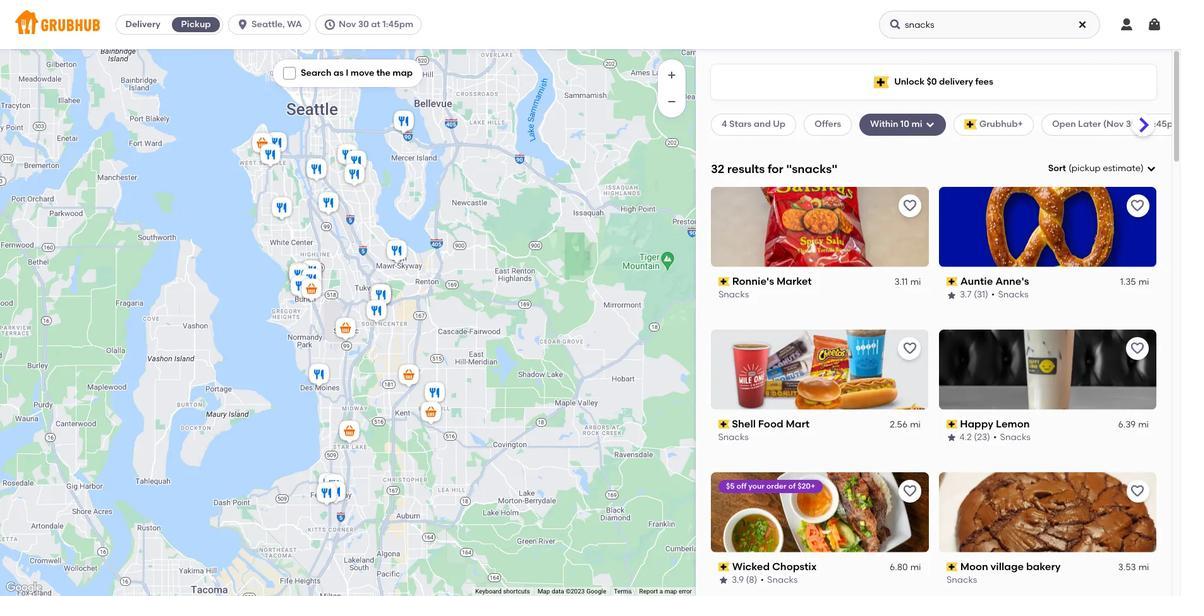 Task type: describe. For each thing, give the bounding box(es) containing it.
star icon image for auntie anne's
[[946, 290, 957, 301]]

ronnie's market
[[732, 275, 812, 287]]

3.9 (8)
[[732, 575, 757, 586]]

espresso by design image
[[304, 157, 329, 185]]

house of naku image
[[258, 142, 283, 170]]

dairy queen image
[[286, 261, 311, 289]]

unlock
[[894, 76, 925, 87]]

anne's
[[995, 275, 1029, 287]]

pho tai vietnamese restaurant-federal way image
[[316, 471, 341, 499]]

subscription pass image for wicked chopstix
[[719, 563, 730, 572]]

30 inside button
[[358, 19, 369, 30]]

pickup
[[181, 19, 211, 30]]

report
[[639, 588, 658, 595]]

76 grocery store image
[[418, 400, 443, 428]]

wicked chopstix logo image
[[711, 472, 929, 553]]

2.56 mi
[[890, 420, 921, 430]]

auntie anne's image
[[368, 282, 393, 310]]

mi for shell food mart
[[910, 420, 921, 430]]

happy lemon
[[960, 418, 1030, 430]]

save this restaurant button for moon village bakery
[[1126, 480, 1149, 503]]

snacks down anne's
[[998, 290, 1028, 300]]

just poke image
[[391, 109, 416, 137]]

snacks down lemon
[[1000, 432, 1031, 443]]

$5 off your order of $20+
[[726, 482, 815, 491]]

the spot west seattle image
[[264, 130, 289, 158]]

mart
[[786, 418, 810, 430]]

map region
[[0, 0, 787, 597]]

• for auntie
[[991, 290, 995, 300]]

plus icon image
[[665, 69, 678, 82]]

shell
[[732, 418, 756, 430]]

4 stars and up
[[722, 119, 786, 130]]

snacks down wicked chopstix
[[767, 575, 798, 586]]

minus icon image
[[665, 95, 678, 108]]

$5
[[726, 482, 735, 491]]

mi for happy lemon
[[1138, 420, 1149, 430]]

4.2 (23)
[[960, 432, 990, 443]]

6.80
[[890, 562, 908, 573]]

3.11
[[895, 277, 908, 288]]

a
[[660, 588, 663, 595]]

6.39
[[1118, 420, 1136, 430]]

report a map error
[[639, 588, 692, 595]]

3.7
[[960, 290, 971, 300]]

nov 30 at 1:45pm
[[339, 19, 413, 30]]

snacks down subscription pass icon
[[946, 575, 977, 586]]

delivery button
[[116, 15, 169, 35]]

3.7 (31)
[[960, 290, 988, 300]]

grubhub plus flag logo image for grubhub+
[[964, 120, 977, 130]]

sort
[[1048, 163, 1066, 174]]

ronnie's market logo image
[[711, 187, 929, 267]]

seattle, wa button
[[228, 15, 315, 35]]

1:45pm inside the nov 30 at 1:45pm button
[[383, 19, 413, 30]]

grubhub plus flag logo image for unlock $0 delivery fees
[[874, 76, 889, 88]]

market
[[777, 275, 812, 287]]

• for happy
[[994, 432, 997, 443]]

save this restaurant button for ronnie's market
[[898, 195, 921, 217]]

save this restaurant image for shell food mart
[[902, 341, 917, 356]]

stars
[[729, 119, 752, 130]]

grubhub+
[[979, 119, 1023, 130]]

la michoacana classic image
[[314, 481, 339, 509]]

moon village bakery logo image
[[939, 472, 1157, 553]]

• for wicked
[[761, 575, 764, 586]]

google image
[[3, 580, 45, 597]]

sea tac marathon image
[[333, 316, 358, 344]]

royce' washington - westfield southcenter mall image
[[368, 282, 393, 310]]

keyboard
[[475, 588, 502, 595]]

search as i move the map
[[301, 68, 413, 78]]

happy lemon logo image
[[939, 330, 1157, 410]]

chopstix
[[772, 561, 817, 573]]

2.56
[[890, 420, 908, 430]]

auntie anne's logo image
[[939, 187, 1157, 267]]

pickup
[[1072, 163, 1101, 174]]

$0
[[927, 76, 937, 87]]

the
[[376, 68, 391, 78]]

tacos el hass image
[[287, 262, 312, 290]]

keyboard shortcuts
[[475, 588, 530, 595]]

sort ( pickup estimate )
[[1048, 163, 1144, 174]]

marina market & deli image
[[306, 362, 331, 390]]

auntie anne's
[[960, 275, 1029, 287]]

pierro bakery image
[[299, 267, 324, 295]]

0 horizontal spatial map
[[393, 68, 413, 78]]

map data ©2023 google
[[538, 588, 606, 595]]

save this restaurant button for happy lemon
[[1126, 337, 1149, 360]]

chandala thai cuisine image
[[335, 142, 360, 170]]

your
[[748, 482, 765, 491]]

and
[[754, 119, 771, 130]]

village
[[990, 561, 1024, 573]]

• snacks for chopstix
[[761, 575, 798, 586]]

moon village bakery
[[960, 561, 1060, 573]]

terms link
[[614, 588, 632, 595]]

32 results for "snacks"
[[711, 162, 838, 176]]

wicked
[[732, 561, 770, 573]]

antojitos michalisco 1st ave image
[[299, 258, 324, 286]]

7 eleven image
[[249, 131, 275, 159]]

6.39 mi
[[1118, 420, 1149, 430]]

(8)
[[746, 575, 757, 586]]

jamba image
[[367, 282, 392, 310]]

3.53
[[1118, 562, 1136, 573]]

"snacks"
[[786, 162, 838, 176]]

shortcuts
[[503, 588, 530, 595]]

snacks down shell
[[719, 432, 749, 443]]

at inside button
[[371, 19, 380, 30]]

1 vertical spatial 1:45pm
[[1150, 119, 1181, 130]]

offers
[[815, 119, 841, 130]]

up
[[773, 119, 786, 130]]

mi for auntie anne's
[[1138, 277, 1149, 288]]

fees
[[975, 76, 993, 87]]

nov
[[339, 19, 356, 30]]

extramile image
[[337, 419, 362, 447]]

lemon
[[996, 418, 1030, 430]]

ronnie's market image
[[288, 274, 313, 301]]

• snacks for lemon
[[994, 432, 1031, 443]]



Task type: vqa. For each thing, say whether or not it's contained in the screenshot.
30 to the top
yes



Task type: locate. For each thing, give the bounding box(es) containing it.
0 horizontal spatial at
[[371, 19, 380, 30]]

©2023
[[566, 588, 585, 595]]

save this restaurant button for shell food mart
[[898, 337, 921, 360]]

delivery
[[939, 76, 973, 87]]

1 horizontal spatial map
[[665, 588, 677, 595]]

wicked chopstix image
[[342, 162, 367, 190]]

error
[[679, 588, 692, 595]]

subscription pass image for ronnie's market
[[719, 277, 730, 286]]

delivery
[[125, 19, 160, 30]]

pickup button
[[169, 15, 223, 35]]

map
[[538, 588, 550, 595]]

mi right the 1.35
[[1138, 277, 1149, 288]]

svg image inside the nov 30 at 1:45pm button
[[324, 18, 336, 31]]

• snacks for anne's
[[991, 290, 1028, 300]]

2 vertical spatial • snacks
[[761, 575, 798, 586]]

2 vertical spatial star icon image
[[719, 576, 729, 586]]

report a map error link
[[639, 588, 692, 595]]

svg image
[[1119, 17, 1134, 32], [1147, 17, 1162, 32], [324, 18, 336, 31], [1078, 20, 1088, 30], [925, 120, 935, 130], [1146, 164, 1157, 174]]

svg image inside the seattle, wa button
[[236, 18, 249, 31]]

2 vertical spatial •
[[761, 575, 764, 586]]

auntie
[[960, 275, 993, 287]]

•
[[991, 290, 995, 300], [994, 432, 997, 443], [761, 575, 764, 586]]

0 vertical spatial • snacks
[[991, 290, 1028, 300]]

6.80 mi
[[890, 562, 921, 573]]

0 vertical spatial grubhub plus flag logo image
[[874, 76, 889, 88]]

10
[[900, 119, 910, 130]]

snacks
[[719, 290, 749, 300], [998, 290, 1028, 300], [719, 432, 749, 443], [1000, 432, 1031, 443], [767, 575, 798, 586], [946, 575, 977, 586]]

wicked chopstix
[[732, 561, 817, 573]]

i
[[346, 68, 349, 78]]

30 right nov
[[358, 19, 369, 30]]

3.53 mi
[[1118, 562, 1149, 573]]

Search for food, convenience, alcohol... search field
[[879, 11, 1100, 39]]

(23)
[[974, 432, 990, 443]]

mawadda cafe image
[[299, 258, 324, 286]]

1 horizontal spatial 30
[[1126, 119, 1137, 130]]

save this restaurant image for auntie anne's
[[1130, 198, 1145, 213]]

mi for wicked chopstix
[[910, 562, 921, 573]]

bakery
[[1026, 561, 1060, 573]]

1:45pm right nov
[[383, 19, 413, 30]]

within
[[870, 119, 898, 130]]

food
[[759, 418, 784, 430]]

mi right the 6.80
[[910, 562, 921, 573]]

subscription pass image
[[946, 563, 958, 572]]

mi right 6.39
[[1138, 420, 1149, 430]]

palace korean restaurant image
[[321, 473, 347, 501]]

later
[[1078, 119, 1101, 130]]

1 vertical spatial at
[[1139, 119, 1148, 130]]

1 vertical spatial •
[[994, 432, 997, 443]]

at right the (nov
[[1139, 119, 1148, 130]]

happy lemon image
[[269, 195, 294, 223]]

mi for ronnie's market
[[910, 277, 921, 288]]

• right (8)
[[761, 575, 764, 586]]

of
[[788, 482, 796, 491]]

none field containing sort
[[1048, 162, 1157, 175]]

star icon image for wicked chopstix
[[719, 576, 729, 586]]

unlock $0 delivery fees
[[894, 76, 993, 87]]

star icon image for happy lemon
[[946, 433, 957, 443]]

1 vertical spatial star icon image
[[946, 433, 957, 443]]

ronnie's
[[732, 275, 774, 287]]

happy lemon federal way image
[[323, 480, 348, 507]]

1 vertical spatial map
[[665, 588, 677, 595]]

0 horizontal spatial 30
[[358, 19, 369, 30]]

subscription pass image left shell
[[719, 420, 730, 429]]

1 vertical spatial 30
[[1126, 119, 1137, 130]]

1 svg image from the left
[[236, 18, 249, 31]]

results
[[727, 162, 765, 176]]

1.35 mi
[[1120, 277, 1149, 288]]

0 vertical spatial •
[[991, 290, 995, 300]]

30
[[358, 19, 369, 30], [1126, 119, 1137, 130]]

save this restaurant image for happy lemon
[[1130, 341, 1145, 356]]

None field
[[1048, 162, 1157, 175]]

for
[[768, 162, 783, 176]]

svg image
[[236, 18, 249, 31], [889, 18, 902, 31]]

save this restaurant image
[[902, 198, 917, 213], [1130, 198, 1145, 213], [902, 341, 917, 356], [1130, 341, 1145, 356], [902, 484, 917, 499]]

grubhub plus flag logo image left grubhub+
[[964, 120, 977, 130]]

save this restaurant button
[[898, 195, 921, 217], [1126, 195, 1149, 217], [898, 337, 921, 360], [1126, 337, 1149, 360], [898, 480, 921, 503], [1126, 480, 1149, 503]]

• right (31) at right
[[991, 290, 995, 300]]

data
[[552, 588, 564, 595]]

subscription pass image left auntie
[[946, 277, 958, 286]]

open later (nov 30 at 1:45pm
[[1052, 119, 1181, 130]]

seattle, wa
[[252, 19, 302, 30]]

subscription pass image left ronnie's
[[719, 277, 730, 286]]

(nov
[[1103, 119, 1124, 130]]

save this restaurant image
[[1130, 484, 1145, 499]]

30 right the (nov
[[1126, 119, 1137, 130]]

map
[[393, 68, 413, 78], [665, 588, 677, 595]]

mi right the 10
[[912, 119, 922, 130]]

star icon image
[[946, 290, 957, 301], [946, 433, 957, 443], [719, 576, 729, 586]]

1.35
[[1120, 277, 1136, 288]]

mi right the 3.11
[[910, 277, 921, 288]]

• snacks
[[991, 290, 1028, 300], [994, 432, 1031, 443], [761, 575, 798, 586]]

save this restaurant button for auntie anne's
[[1126, 195, 1149, 217]]

keyboard shortcuts button
[[475, 588, 530, 597]]

save this restaurant image for ronnie's market
[[902, 198, 917, 213]]

shell food mart image
[[299, 277, 324, 305]]

• snacks down wicked chopstix
[[761, 575, 798, 586]]

map right the a on the bottom of page
[[665, 588, 677, 595]]

within 10 mi
[[870, 119, 922, 130]]

bag o' crab image
[[422, 380, 447, 408]]

0 vertical spatial star icon image
[[946, 290, 957, 301]]

0 horizontal spatial grubhub plus flag logo image
[[874, 76, 889, 88]]

mi right 2.56
[[910, 420, 921, 430]]

seattle,
[[252, 19, 285, 30]]

moon village bakery image
[[384, 238, 409, 266]]

0 vertical spatial 1:45pm
[[383, 19, 413, 30]]

1:45pm
[[383, 19, 413, 30], [1150, 119, 1181, 130]]

move
[[351, 68, 374, 78]]

grubhub plus flag logo image
[[874, 76, 889, 88], [964, 120, 977, 130]]

• right (23)
[[994, 432, 997, 443]]

subscription pass image
[[719, 277, 730, 286], [946, 277, 958, 286], [719, 420, 730, 429], [946, 420, 958, 429], [719, 563, 730, 572]]

1 horizontal spatial svg image
[[889, 18, 902, 31]]

0 vertical spatial at
[[371, 19, 380, 30]]

open
[[1052, 119, 1076, 130]]

at right nov
[[371, 19, 380, 30]]

(31)
[[974, 290, 988, 300]]

at
[[371, 19, 380, 30], [1139, 119, 1148, 130]]

4
[[722, 119, 727, 130]]

(
[[1069, 163, 1072, 174]]

main navigation navigation
[[0, 0, 1181, 49]]

shell food mart
[[732, 418, 810, 430]]

0 horizontal spatial svg image
[[236, 18, 249, 31]]

• snacks down anne's
[[991, 290, 1028, 300]]

1 horizontal spatial grubhub plus flag logo image
[[964, 120, 977, 130]]

estimate
[[1103, 163, 1141, 174]]

)
[[1141, 163, 1144, 174]]

off
[[737, 482, 747, 491]]

32
[[711, 162, 725, 176]]

1 horizontal spatial at
[[1139, 119, 1148, 130]]

3.11 mi
[[895, 277, 921, 288]]

subscription pass image left the wicked
[[719, 563, 730, 572]]

jacksons #633 (84th ave/224th st) image
[[396, 363, 421, 391]]

1:45pm right the (nov
[[1150, 119, 1181, 130]]

uncle eddie's image
[[316, 190, 341, 218]]

4.2
[[960, 432, 972, 443]]

0 horizontal spatial 1:45pm
[[383, 19, 413, 30]]

shell food mart logo image
[[711, 330, 929, 410]]

svg image left seattle, in the left top of the page
[[236, 18, 249, 31]]

mi
[[912, 119, 922, 130], [910, 277, 921, 288], [1138, 277, 1149, 288], [910, 420, 921, 430], [1138, 420, 1149, 430], [910, 562, 921, 573], [1138, 562, 1149, 573]]

as
[[334, 68, 344, 78]]

google
[[586, 588, 606, 595]]

1 vertical spatial • snacks
[[994, 432, 1031, 443]]

subscription pass image for happy lemon
[[946, 420, 958, 429]]

1 vertical spatial grubhub plus flag logo image
[[964, 120, 977, 130]]

0 vertical spatial map
[[393, 68, 413, 78]]

snacks down ronnie's
[[719, 290, 749, 300]]

• snacks down lemon
[[994, 432, 1031, 443]]

mi right the 3.53
[[1138, 562, 1149, 573]]

svg image up unlock
[[889, 18, 902, 31]]

tutta bella (columbia city) image
[[343, 149, 369, 176]]

star icon image left 3.9
[[719, 576, 729, 586]]

subscription pass image for auntie anne's
[[946, 277, 958, 286]]

terms
[[614, 588, 632, 595]]

nov 30 at 1:45pm button
[[315, 15, 427, 35]]

map right the
[[393, 68, 413, 78]]

wa
[[287, 19, 302, 30]]

grubhub plus flag logo image left unlock
[[874, 76, 889, 88]]

$20+
[[798, 482, 815, 491]]

star icon image left 4.2 in the right bottom of the page
[[946, 433, 957, 443]]

star icon image left 3.7 on the right of the page
[[946, 290, 957, 301]]

nothing bundt cakes image
[[364, 298, 389, 326]]

subscription pass image left "happy" at the bottom right of the page
[[946, 420, 958, 429]]

moon
[[960, 561, 988, 573]]

happy
[[960, 418, 994, 430]]

0 vertical spatial 30
[[358, 19, 369, 30]]

subscription pass image for shell food mart
[[719, 420, 730, 429]]

search
[[301, 68, 331, 78]]

mi for moon village bakery
[[1138, 562, 1149, 573]]

2 svg image from the left
[[889, 18, 902, 31]]

order
[[767, 482, 787, 491]]

1 horizontal spatial 1:45pm
[[1150, 119, 1181, 130]]



